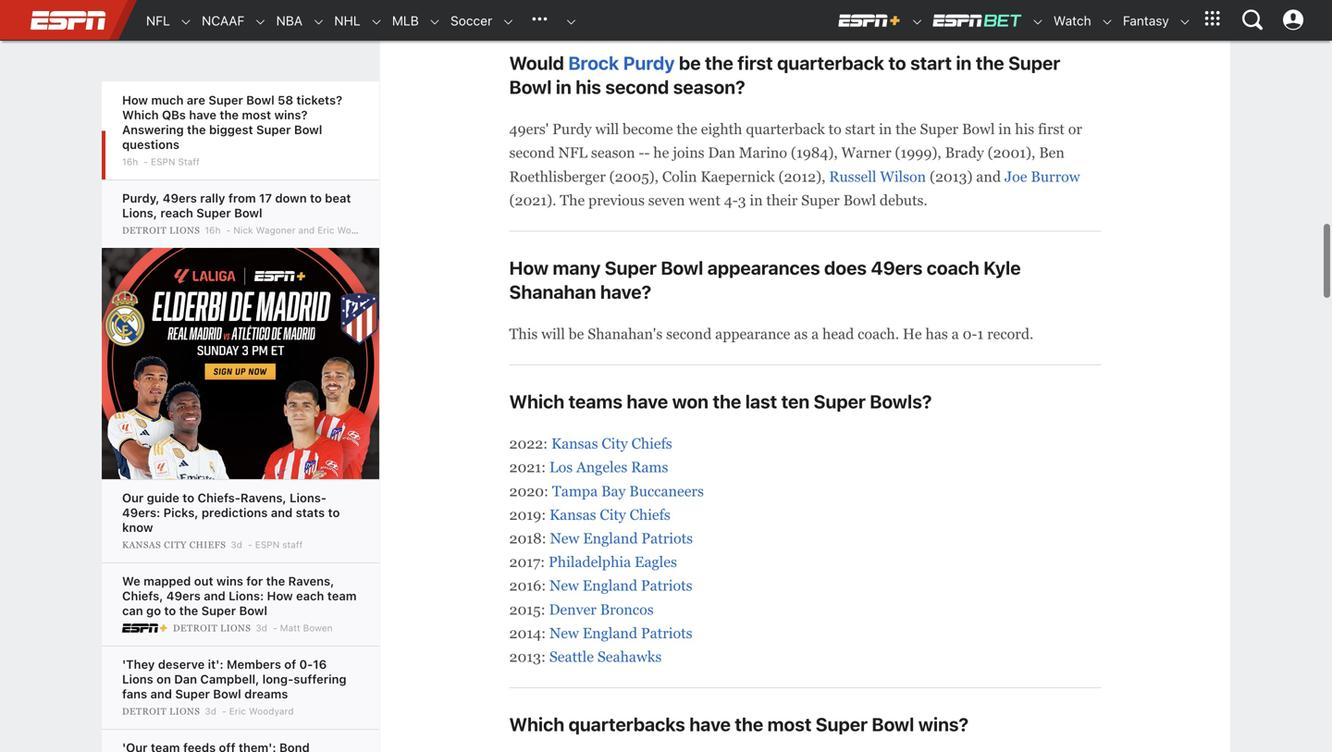 Task type: vqa. For each thing, say whether or not it's contained in the screenshot.
Denver
yes



Task type: describe. For each thing, give the bounding box(es) containing it.
bowl inside russell wilson (2013) and joe burrow (2021). the previous seven went 4-3 in their super bowl debuts.
[[844, 192, 877, 209]]

2 vertical spatial patriots
[[641, 625, 693, 642]]

nfl inside 'link'
[[146, 13, 170, 28]]

bay
[[602, 483, 626, 500]]

purdy, 49ers rally from 17 down to beat lions, reach super bowl link
[[122, 191, 351, 220]]

(1999),
[[895, 145, 942, 161]]

detroit for 49ers
[[173, 623, 218, 634]]

this
[[510, 326, 538, 342]]

1 vertical spatial 16h
[[205, 225, 221, 236]]

coach
[[927, 257, 980, 279]]

detroit for lions,
[[122, 225, 167, 236]]

staff
[[178, 156, 200, 167]]

russell
[[830, 168, 877, 185]]

'they deserve it': members of 0-16 lions on dan campbell, long-suffering fans and super bowl dreams
[[122, 658, 347, 701]]

matt
[[280, 623, 300, 634]]

how inside we mapped out wins for the ravens, chiefs, 49ers and lions: how each team can go to the super bowl
[[267, 589, 293, 603]]

in up (2001),
[[999, 121, 1012, 138]]

this will be shanahan's second appearance as a head coach. he has a 0-1 record.
[[510, 326, 1034, 342]]

picks,
[[164, 506, 199, 520]]

2 vertical spatial england
[[583, 625, 638, 642]]

advertisement element
[[102, 248, 379, 479]]

tampa bay buccaneers link
[[552, 483, 704, 500]]

which inside how much are super bowl 58 tickets? which qbs have the most wins? answering the biggest super bowl questions
[[122, 108, 159, 122]]

deserve
[[158, 658, 205, 671]]

from
[[228, 191, 256, 205]]

0 vertical spatial 16h
[[122, 156, 138, 167]]

seattle seahawks link
[[550, 649, 662, 665]]

'they deserve it': members of 0-16 lions on dan campbell, long-suffering fans and super bowl dreams link
[[122, 658, 347, 701]]

has
[[926, 326, 948, 342]]

0 vertical spatial kansas city chiefs link
[[552, 436, 673, 452]]

1 vertical spatial kansas city chiefs link
[[550, 507, 671, 523]]

and inside our guide to chiefs-ravens, lions- 49ers: picks, predictions and stats to know
[[271, 506, 293, 520]]

eric woodyard
[[229, 706, 294, 717]]

(2005),
[[610, 168, 659, 185]]

nick wagoner and eric woodyard
[[233, 225, 382, 236]]

appearance
[[716, 326, 791, 342]]

2 - from the left
[[645, 145, 650, 161]]

nick
[[233, 225, 253, 236]]

joins
[[673, 145, 705, 161]]

0- inside 'they deserve it': members of 0-16 lions on dan campbell, long-suffering fans and super bowl dreams
[[299, 658, 313, 671]]

2020:
[[510, 483, 549, 500]]

detroit lions link for 49ers
[[173, 623, 254, 634]]

2 new england patriots link from the top
[[550, 578, 693, 594]]

wins? inside how much are super bowl 58 tickets? which qbs have the most wins? answering the biggest super bowl questions
[[274, 108, 308, 122]]

appearances
[[708, 257, 821, 279]]

lions inside 'they deserve it': members of 0-16 lions on dan campbell, long-suffering fans and super bowl dreams
[[122, 672, 153, 686]]

last
[[746, 391, 778, 412]]

bowl inside purdy, 49ers rally from 17 down to beat lions, reach super bowl
[[234, 206, 262, 220]]

16
[[313, 658, 327, 671]]

quarterback inside 49ers' purdy will become the eighth quarterback to start in the super bowl in his first or second nfl season -- he joins dan marino (1984), warner (1999), brady (2001), ben roethlisberger (2005), colin kaepernick (2012),
[[746, 121, 825, 138]]

become
[[623, 121, 673, 138]]

and inside russell wilson (2013) and joe burrow (2021). the previous seven went 4-3 in their super bowl debuts.
[[977, 168, 1001, 185]]

out
[[194, 574, 213, 588]]

espn staff
[[151, 156, 200, 167]]

how for how many super bowl appearances does 49ers coach kyle shanahan have?
[[510, 257, 549, 279]]

1
[[978, 326, 984, 342]]

how much are super bowl 58 tickets? which qbs have the most wins? answering the biggest super bowl questions
[[122, 93, 343, 151]]

0 horizontal spatial be
[[569, 326, 584, 342]]

2022: kansas city chiefs 2021: los angeles rams 2020: tampa bay buccaneers 2019: kansas city chiefs 2018: new england patriots 2017: philadelphia eagles 2016: new england patriots 2015: denver broncos 2014: new england patriots 2013: seattle seahawks
[[510, 436, 704, 665]]

(2021).
[[510, 192, 557, 209]]

to inside be the first quarterback to start in the super bowl in his second season?
[[889, 52, 907, 74]]

dan inside 49ers' purdy will become the eighth quarterback to start in the super bowl in his first or second nfl season -- he joins dan marino (1984), warner (1999), brady (2001), ben roethlisberger (2005), colin kaepernick (2012),
[[708, 145, 736, 161]]

our
[[122, 491, 144, 505]]

in inside russell wilson (2013) and joe burrow (2021). the previous seven went 4-3 in their super bowl debuts.
[[750, 192, 763, 209]]

detroit lions link for on
[[122, 706, 203, 717]]

philadelphia
[[549, 554, 631, 571]]

ben
[[1040, 145, 1065, 161]]

chiefs,
[[122, 589, 163, 603]]

quarterback inside be the first quarterback to start in the super bowl in his second season?
[[778, 52, 885, 74]]

reach
[[160, 206, 193, 220]]

quarterbacks
[[569, 714, 686, 735]]

went
[[689, 192, 721, 209]]

super inside purdy, 49ers rally from 17 down to beat lions, reach super bowl
[[196, 206, 231, 220]]

1 vertical spatial city
[[600, 507, 626, 523]]

super inside be the first quarterback to start in the super bowl in his second season?
[[1009, 52, 1061, 74]]

2015:
[[510, 601, 546, 618]]

we mapped out wins for the ravens, chiefs, 49ers and lions: how each team can go to the super bowl
[[122, 574, 357, 618]]

nhl
[[334, 13, 361, 28]]

burrow
[[1031, 168, 1081, 185]]

joe burrow link
[[1005, 168, 1081, 185]]

bowl inside 49ers' purdy will become the eighth quarterback to start in the super bowl in his first or second nfl season -- he joins dan marino (1984), warner (1999), brady (2001), ben roethlisberger (2005), colin kaepernick (2012),
[[963, 121, 995, 138]]

how many super bowl appearances does 49ers coach kyle shanahan have?
[[510, 257, 1021, 303]]

bowen
[[303, 623, 333, 634]]

49ers inside we mapped out wins for the ravens, chiefs, 49ers and lions: how each team can go to the super bowl
[[166, 589, 201, 603]]

ten
[[782, 391, 810, 412]]

many
[[553, 257, 601, 279]]

0 vertical spatial city
[[602, 436, 628, 452]]

in down would
[[556, 76, 572, 98]]

2021:
[[510, 459, 546, 476]]

1 vertical spatial wins?
[[919, 714, 969, 735]]

seven
[[649, 192, 685, 209]]

kaepernick
[[701, 168, 775, 185]]

espn staff
[[255, 540, 303, 550]]

as
[[794, 326, 808, 342]]

1 horizontal spatial eric
[[318, 225, 335, 236]]

lions-
[[290, 491, 327, 505]]

are
[[187, 93, 205, 107]]

down
[[275, 191, 307, 205]]

0 vertical spatial 0-
[[963, 326, 978, 342]]

super inside russell wilson (2013) and joe burrow (2021). the previous seven went 4-3 in their super bowl debuts.
[[802, 192, 840, 209]]

2 vertical spatial kansas city chiefs link
[[122, 540, 229, 551]]

bowl inside we mapped out wins for the ravens, chiefs, 49ers and lions: how each team can go to the super bowl
[[239, 604, 267, 618]]

purdy inside 49ers' purdy will become the eighth quarterback to start in the super bowl in his first or second nfl season -- he joins dan marino (1984), warner (1999), brady (2001), ben roethlisberger (2005), colin kaepernick (2012),
[[553, 121, 592, 138]]

to inside 49ers' purdy will become the eighth quarterback to start in the super bowl in his first or second nfl season -- he joins dan marino (1984), warner (1999), brady (2001), ben roethlisberger (2005), colin kaepernick (2012),
[[829, 121, 842, 138]]

kansas inside kansas city chiefs 3d
[[122, 540, 161, 550]]

super inside 'they deserve it': members of 0-16 lions on dan campbell, long-suffering fans and super bowl dreams
[[175, 687, 210, 701]]

long-
[[263, 672, 294, 686]]

(2013)
[[930, 168, 973, 185]]

bowl inside how many super bowl appearances does 49ers coach kyle shanahan have?
[[661, 257, 704, 279]]

dan inside 'they deserve it': members of 0-16 lions on dan campbell, long-suffering fans and super bowl dreams
[[174, 672, 197, 686]]

shanahan's
[[588, 326, 663, 342]]

roethlisberger
[[510, 168, 606, 185]]

answering
[[122, 123, 184, 137]]

rally
[[200, 191, 225, 205]]

brady
[[946, 145, 985, 161]]

season
[[591, 145, 635, 161]]

purdy, 49ers rally from 17 down to beat lions, reach super bowl
[[122, 191, 351, 220]]

49ers' purdy will become the eighth quarterback to start in the super bowl in his first or second nfl season -- he joins dan marino (1984), warner (1999), brady (2001), ben roethlisberger (2005), colin kaepernick (2012),
[[510, 121, 1083, 185]]

we mapped out wins for the ravens, chiefs, 49ers and lions: how each team can go to the super bowl link
[[122, 574, 357, 618]]

buccaneers
[[630, 483, 704, 500]]

1 new england patriots link from the top
[[550, 530, 693, 547]]

season?
[[674, 76, 746, 98]]

dreams
[[244, 687, 288, 701]]

much
[[151, 93, 184, 107]]

the
[[560, 192, 585, 209]]

4-
[[724, 192, 738, 209]]

for
[[246, 574, 263, 588]]

debuts.
[[880, 192, 928, 209]]

russell wilson link
[[830, 168, 927, 185]]

joe
[[1005, 168, 1028, 185]]

tampa
[[552, 483, 598, 500]]

wagoner
[[256, 225, 296, 236]]

in up brady
[[956, 52, 972, 74]]



Task type: locate. For each thing, give the bounding box(es) containing it.
0 vertical spatial new england patriots link
[[550, 530, 693, 547]]

which for which quarterbacks have the most super bowl wins?
[[510, 714, 565, 735]]

england
[[583, 530, 638, 547], [583, 578, 638, 594], [583, 625, 638, 642]]

or
[[1069, 121, 1083, 138]]

lions down reach on the top of page
[[170, 225, 200, 236]]

england up 'philadelphia eagles' link
[[583, 530, 638, 547]]

lions
[[170, 225, 200, 236], [220, 623, 251, 634], [122, 672, 153, 686], [170, 707, 200, 717]]

how much are super bowl 58 tickets? which qbs have the most wins? answering the biggest super bowl questions link
[[122, 93, 343, 151]]

to right stats
[[328, 506, 340, 520]]

detroit lions 3d for dan
[[122, 706, 217, 717]]

ravens, up predictions
[[241, 491, 287, 505]]

detroit inside detroit lions 16h
[[122, 225, 167, 236]]

0 vertical spatial england
[[583, 530, 638, 547]]

ncaaf link
[[193, 1, 245, 41]]

0 vertical spatial second
[[606, 76, 669, 98]]

in up warner
[[879, 121, 892, 138]]

1 horizontal spatial be
[[679, 52, 701, 74]]

second down 49ers' in the top left of the page
[[510, 145, 555, 161]]

detroit lions 3d for and
[[173, 623, 267, 634]]

detroit down lions,
[[122, 225, 167, 236]]

have down 'are'
[[189, 108, 217, 122]]

in right 3
[[750, 192, 763, 209]]

start inside 49ers' purdy will become the eighth quarterback to start in the super bowl in his first or second nfl season -- he joins dan marino (1984), warner (1999), brady (2001), ben roethlisberger (2005), colin kaepernick (2012),
[[846, 121, 876, 138]]

second down brock purdy link
[[606, 76, 669, 98]]

kansas city chiefs link up los angeles rams link
[[552, 436, 673, 452]]

and left joe
[[977, 168, 1001, 185]]

3
[[738, 192, 747, 209]]

1 vertical spatial start
[[846, 121, 876, 138]]

dan down the deserve
[[174, 672, 197, 686]]

1 vertical spatial ravens,
[[288, 574, 334, 588]]

0 vertical spatial ravens,
[[241, 491, 287, 505]]

nfl link
[[137, 1, 170, 41]]

0 horizontal spatial woodyard
[[249, 706, 294, 717]]

eighth
[[701, 121, 743, 138]]

detroit for on
[[122, 707, 167, 717]]

watch
[[1054, 13, 1092, 28]]

2 vertical spatial 3d
[[205, 706, 217, 717]]

espn for espn staff
[[255, 540, 280, 550]]

and down out
[[204, 589, 226, 603]]

most inside how much are super bowl 58 tickets? which qbs have the most wins? answering the biggest super bowl questions
[[242, 108, 271, 122]]

be up season?
[[679, 52, 701, 74]]

detroit lions 16h
[[122, 225, 221, 236]]

to up (1999), at the right top of the page
[[889, 52, 907, 74]]

2 vertical spatial city
[[164, 540, 187, 550]]

how up "shanahan"
[[510, 257, 549, 279]]

1 a from the left
[[812, 326, 819, 342]]

espn for espn staff
[[151, 156, 175, 167]]

which up answering
[[122, 108, 159, 122]]

1 new from the top
[[550, 530, 580, 547]]

1 vertical spatial be
[[569, 326, 584, 342]]

purdy right brock
[[624, 52, 675, 74]]

eric down beat
[[318, 225, 335, 236]]

how inside how much are super bowl 58 tickets? which qbs have the most wins? answering the biggest super bowl questions
[[122, 93, 148, 107]]

0 vertical spatial how
[[122, 93, 148, 107]]

have for which quarterbacks have the most super bowl wins?
[[690, 714, 731, 735]]

to inside purdy, 49ers rally from 17 down to beat lions, reach super bowl
[[310, 191, 322, 205]]

2017:
[[510, 554, 545, 571]]

in
[[956, 52, 972, 74], [556, 76, 572, 98], [879, 121, 892, 138], [999, 121, 1012, 138], [750, 192, 763, 209]]

detroit lions 3d up it':
[[173, 623, 267, 634]]

1 horizontal spatial most
[[768, 714, 812, 735]]

bowl inside be the first quarterback to start in the super bowl in his second season?
[[510, 76, 552, 98]]

0 vertical spatial first
[[738, 52, 773, 74]]

1 horizontal spatial a
[[952, 326, 960, 342]]

0 vertical spatial chiefs
[[632, 436, 673, 452]]

0 horizontal spatial first
[[738, 52, 773, 74]]

kyle
[[984, 257, 1021, 279]]

quarterback up marino
[[746, 121, 825, 138]]

woodyard down beat
[[337, 225, 382, 236]]

he
[[903, 326, 922, 342]]

broncos
[[600, 601, 654, 618]]

espn down questions
[[151, 156, 175, 167]]

2 horizontal spatial have
[[690, 714, 731, 735]]

1 horizontal spatial 3d
[[231, 540, 242, 550]]

chiefs up rams
[[632, 436, 673, 452]]

0 horizontal spatial most
[[242, 108, 271, 122]]

nfl up roethlisberger
[[559, 145, 588, 161]]

0 horizontal spatial 16h
[[122, 156, 138, 167]]

espn left staff
[[255, 540, 280, 550]]

new up philadelphia
[[550, 530, 580, 547]]

a right has
[[952, 326, 960, 342]]

members
[[227, 658, 281, 671]]

1 horizontal spatial purdy
[[624, 52, 675, 74]]

0 horizontal spatial espn
[[151, 156, 175, 167]]

and inside 'they deserve it': members of 0-16 lions on dan campbell, long-suffering fans and super bowl dreams
[[150, 687, 172, 701]]

start inside be the first quarterback to start in the super bowl in his second season?
[[911, 52, 952, 74]]

detroit up the deserve
[[173, 623, 218, 634]]

chiefs inside kansas city chiefs 3d
[[189, 540, 226, 550]]

1 vertical spatial espn
[[255, 540, 280, 550]]

start up warner
[[846, 121, 876, 138]]

1 vertical spatial new england patriots link
[[550, 578, 693, 594]]

new england patriots link down broncos
[[550, 625, 693, 642]]

purdy right 49ers' in the top left of the page
[[553, 121, 592, 138]]

city
[[602, 436, 628, 452], [600, 507, 626, 523], [164, 540, 187, 550]]

lions:
[[229, 589, 264, 603]]

0 vertical spatial be
[[679, 52, 701, 74]]

ravens, inside we mapped out wins for the ravens, chiefs, 49ers and lions: how each team can go to the super bowl
[[288, 574, 334, 588]]

0 vertical spatial woodyard
[[337, 225, 382, 236]]

1 horizontal spatial his
[[1016, 121, 1035, 138]]

to inside we mapped out wins for the ravens, chiefs, 49ers and lions: how each team can go to the super bowl
[[164, 604, 176, 618]]

second right shanahan's
[[667, 326, 712, 342]]

and right wagoner
[[298, 225, 315, 236]]

0- right has
[[963, 326, 978, 342]]

3d down predictions
[[231, 540, 242, 550]]

team
[[327, 589, 357, 603]]

16h left "nick"
[[205, 225, 221, 236]]

city up los angeles rams link
[[602, 436, 628, 452]]

have right quarterbacks
[[690, 714, 731, 735]]

2 vertical spatial second
[[667, 326, 712, 342]]

kansas city chiefs link down bay
[[550, 507, 671, 523]]

quarterback
[[778, 52, 885, 74], [746, 121, 825, 138]]

won
[[672, 391, 709, 412]]

nfl inside 49ers' purdy will become the eighth quarterback to start in the super bowl in his first or second nfl season -- he joins dan marino (1984), warner (1999), brady (2001), ben roethlisberger (2005), colin kaepernick (2012),
[[559, 145, 588, 161]]

his inside be the first quarterback to start in the super bowl in his second season?
[[576, 76, 602, 98]]

fans
[[122, 687, 147, 701]]

49ers inside how many super bowl appearances does 49ers coach kyle shanahan have?
[[871, 257, 923, 279]]

his up (2001),
[[1016, 121, 1035, 138]]

first inside 49ers' purdy will become the eighth quarterback to start in the super bowl in his first or second nfl season -- he joins dan marino (1984), warner (1999), brady (2001), ben roethlisberger (2005), colin kaepernick (2012),
[[1039, 121, 1065, 138]]

(1984),
[[791, 145, 838, 161]]

0 horizontal spatial nfl
[[146, 13, 170, 28]]

be down "shanahan"
[[569, 326, 584, 342]]

seattle
[[550, 649, 594, 665]]

first inside be the first quarterback to start in the super bowl in his second season?
[[738, 52, 773, 74]]

dan down eighth
[[708, 145, 736, 161]]

questions
[[122, 137, 180, 151]]

3 new england patriots link from the top
[[550, 625, 693, 642]]

0 horizontal spatial purdy
[[553, 121, 592, 138]]

3d down "campbell," on the left
[[205, 706, 217, 717]]

detroit lions link down reach on the top of page
[[122, 225, 203, 236]]

nfl left ncaaf link
[[146, 13, 170, 28]]

ravens, up each
[[288, 574, 334, 588]]

'they
[[122, 658, 155, 671]]

49ers down mapped
[[166, 589, 201, 603]]

chiefs down buccaneers at the bottom of page
[[630, 507, 671, 523]]

city down bay
[[600, 507, 626, 523]]

1 vertical spatial patriots
[[641, 578, 693, 594]]

how inside how many super bowl appearances does 49ers coach kyle shanahan have?
[[510, 257, 549, 279]]

to left beat
[[310, 191, 322, 205]]

0 horizontal spatial eric
[[229, 706, 246, 717]]

0 horizontal spatial his
[[576, 76, 602, 98]]

lions for reach
[[170, 225, 200, 236]]

wilson
[[880, 168, 927, 185]]

ravens, inside our guide to chiefs-ravens, lions- 49ers: picks, predictions and stats to know
[[241, 491, 287, 505]]

2 vertical spatial detroit
[[122, 707, 167, 717]]

he
[[654, 145, 669, 161]]

new
[[550, 530, 580, 547], [550, 578, 579, 594], [550, 625, 579, 642]]

0 vertical spatial eric
[[318, 225, 335, 236]]

have inside how much are super bowl 58 tickets? which qbs have the most wins? answering the biggest super bowl questions
[[189, 108, 217, 122]]

2022:
[[510, 436, 548, 452]]

kansas down "know" on the bottom left of the page
[[122, 540, 161, 550]]

new england patriots link up broncos
[[550, 578, 693, 594]]

0 horizontal spatial have
[[189, 108, 217, 122]]

1 vertical spatial kansas
[[550, 507, 597, 523]]

denver broncos link
[[549, 601, 654, 618]]

49ers up reach on the top of page
[[163, 191, 197, 205]]

1 vertical spatial england
[[583, 578, 638, 594]]

1 horizontal spatial have
[[627, 391, 668, 412]]

which quarterbacks have the most super bowl wins?
[[510, 714, 969, 735]]

first up ben
[[1039, 121, 1065, 138]]

2 vertical spatial which
[[510, 714, 565, 735]]

1 vertical spatial most
[[768, 714, 812, 735]]

1 vertical spatial purdy
[[553, 121, 592, 138]]

guide
[[147, 491, 180, 505]]

1 vertical spatial how
[[510, 257, 549, 279]]

ravens,
[[241, 491, 287, 505], [288, 574, 334, 588]]

0 horizontal spatial 3d
[[205, 706, 217, 717]]

to right go
[[164, 604, 176, 618]]

new up seattle
[[550, 625, 579, 642]]

kansas
[[552, 436, 598, 452], [550, 507, 597, 523], [122, 540, 161, 550]]

woodyard down dreams
[[249, 706, 294, 717]]

to up the (1984),
[[829, 121, 842, 138]]

new england patriots link
[[550, 530, 693, 547], [550, 578, 693, 594], [550, 625, 693, 642]]

england up seattle seahawks link
[[583, 625, 638, 642]]

1 vertical spatial dan
[[174, 672, 197, 686]]

2 vertical spatial new
[[550, 625, 579, 642]]

have for which teams have won the last ten super bowls?
[[627, 391, 668, 412]]

3d for wins
[[256, 623, 267, 634]]

have left won
[[627, 391, 668, 412]]

lions for dan
[[170, 707, 200, 717]]

2 vertical spatial 49ers
[[166, 589, 201, 603]]

1 vertical spatial 0-
[[299, 658, 313, 671]]

which down 2013:
[[510, 714, 565, 735]]

head
[[823, 326, 855, 342]]

biggest
[[209, 123, 253, 137]]

0 horizontal spatial start
[[846, 121, 876, 138]]

eagles
[[635, 554, 677, 571]]

and inside we mapped out wins for the ravens, chiefs, 49ers and lions: how each team can go to the super bowl
[[204, 589, 226, 603]]

our guide to chiefs-ravens, lions- 49ers: picks, predictions and stats to know
[[122, 491, 340, 534]]

1 vertical spatial eric
[[229, 706, 246, 717]]

2 vertical spatial how
[[267, 589, 293, 603]]

0 vertical spatial 3d
[[231, 540, 242, 550]]

3d for members
[[205, 706, 217, 717]]

1 vertical spatial 49ers
[[871, 257, 923, 279]]

0 vertical spatial nfl
[[146, 13, 170, 28]]

russell wilson (2013) and joe burrow (2021). the previous seven went 4-3 in their super bowl debuts.
[[510, 168, 1081, 209]]

and down the on
[[150, 687, 172, 701]]

which teams have won the last ten super bowls?
[[510, 391, 932, 412]]

how left each
[[267, 589, 293, 603]]

0 vertical spatial new
[[550, 530, 580, 547]]

which for which teams have won the last ten super bowls?
[[510, 391, 565, 412]]

his inside 49ers' purdy will become the eighth quarterback to start in the super bowl in his first or second nfl season -- he joins dan marino (1984), warner (1999), brady (2001), ben roethlisberger (2005), colin kaepernick (2012),
[[1016, 121, 1035, 138]]

1 horizontal spatial espn
[[255, 540, 280, 550]]

to up picks,
[[183, 491, 195, 505]]

0 vertical spatial wins?
[[274, 108, 308, 122]]

3 new from the top
[[550, 625, 579, 642]]

quarterback up the (1984),
[[778, 52, 885, 74]]

0 vertical spatial patriots
[[642, 530, 693, 547]]

2 new from the top
[[550, 578, 579, 594]]

brock
[[569, 52, 619, 74]]

the
[[705, 52, 734, 74], [976, 52, 1005, 74], [220, 108, 239, 122], [677, 121, 698, 138], [896, 121, 917, 138], [187, 123, 206, 137], [713, 391, 742, 412], [266, 574, 285, 588], [179, 604, 198, 618], [735, 714, 764, 735]]

his down would brock purdy
[[576, 76, 602, 98]]

does
[[825, 257, 867, 279]]

will right this on the left top of page
[[542, 326, 565, 342]]

city inside kansas city chiefs 3d
[[164, 540, 187, 550]]

(2012),
[[779, 168, 826, 185]]

record.
[[988, 326, 1034, 342]]

lions for and
[[220, 623, 251, 634]]

tickets?
[[297, 93, 343, 107]]

matt bowen
[[280, 623, 333, 634]]

eric down 'they deserve it': members of 0-16 lions on dan campbell, long-suffering fans and super bowl dreams
[[229, 706, 246, 717]]

go
[[146, 604, 161, 618]]

how left much
[[122, 93, 148, 107]]

city down picks,
[[164, 540, 187, 550]]

second inside 49ers' purdy will become the eighth quarterback to start in the super bowl in his first or second nfl season -- he joins dan marino (1984), warner (1999), brady (2001), ben roethlisberger (2005), colin kaepernick (2012),
[[510, 145, 555, 161]]

1 horizontal spatial ravens,
[[288, 574, 334, 588]]

it':
[[208, 658, 224, 671]]

16h down questions
[[122, 156, 138, 167]]

0 vertical spatial have
[[189, 108, 217, 122]]

on
[[157, 672, 171, 686]]

kansas up los on the bottom of the page
[[552, 436, 598, 452]]

super inside 49ers' purdy will become the eighth quarterback to start in the super bowl in his first or second nfl season -- he joins dan marino (1984), warner (1999), brady (2001), ben roethlisberger (2005), colin kaepernick (2012),
[[920, 121, 959, 138]]

detroit lions 3d down the on
[[122, 706, 217, 717]]

1 - from the left
[[639, 145, 645, 161]]

new up denver at bottom left
[[550, 578, 579, 594]]

1 vertical spatial first
[[1039, 121, 1065, 138]]

which
[[122, 108, 159, 122], [510, 391, 565, 412], [510, 714, 565, 735]]

1 horizontal spatial 0-
[[963, 326, 978, 342]]

2014:
[[510, 625, 546, 642]]

lions inside detroit lions 16h
[[170, 225, 200, 236]]

17
[[259, 191, 272, 205]]

eric
[[318, 225, 335, 236], [229, 706, 246, 717]]

lions down the on
[[170, 707, 200, 717]]

detroit lions link up it':
[[173, 623, 254, 634]]

we
[[122, 574, 140, 588]]

soccer
[[451, 13, 493, 28]]

would
[[510, 52, 565, 74]]

0 vertical spatial start
[[911, 52, 952, 74]]

mapped
[[144, 574, 191, 588]]

0 vertical spatial which
[[122, 108, 159, 122]]

would brock purdy
[[510, 52, 675, 74]]

soccer link
[[441, 1, 493, 41]]

0- right the of
[[299, 658, 313, 671]]

1 vertical spatial detroit lions 3d
[[122, 706, 217, 717]]

3d left matt
[[256, 623, 267, 634]]

kansas down tampa on the left of page
[[550, 507, 597, 523]]

bowls?
[[870, 391, 932, 412]]

1 horizontal spatial first
[[1039, 121, 1065, 138]]

0 vertical spatial purdy
[[624, 52, 675, 74]]

will up season
[[596, 121, 619, 138]]

0 horizontal spatial dan
[[174, 672, 197, 686]]

first up season?
[[738, 52, 773, 74]]

0 vertical spatial espn
[[151, 156, 175, 167]]

which up 2022:
[[510, 391, 565, 412]]

super inside how many super bowl appearances does 49ers coach kyle shanahan have?
[[605, 257, 657, 279]]

patriots up seahawks
[[641, 625, 693, 642]]

purdy,
[[122, 191, 160, 205]]

1 vertical spatial chiefs
[[630, 507, 671, 523]]

los angeles rams link
[[550, 459, 669, 476]]

1 vertical spatial will
[[542, 326, 565, 342]]

new england patriots link up 'philadelphia eagles' link
[[550, 530, 693, 547]]

denver
[[549, 601, 597, 618]]

1 vertical spatial new
[[550, 578, 579, 594]]

watch link
[[1045, 1, 1092, 41]]

0 vertical spatial detroit lions link
[[122, 225, 203, 236]]

will inside 49ers' purdy will become the eighth quarterback to start in the super bowl in his first or second nfl season -- he joins dan marino (1984), warner (1999), brady (2001), ben roethlisberger (2005), colin kaepernick (2012),
[[596, 121, 619, 138]]

lions down we mapped out wins for the ravens, chiefs, 49ers and lions: how each team can go to the super bowl
[[220, 623, 251, 634]]

0 horizontal spatial will
[[542, 326, 565, 342]]

1 horizontal spatial start
[[911, 52, 952, 74]]

start up (1999), at the right top of the page
[[911, 52, 952, 74]]

detroit lions link down the on
[[122, 706, 203, 717]]

2 a from the left
[[952, 326, 960, 342]]

detroit lions link for lions,
[[122, 225, 203, 236]]

1 horizontal spatial how
[[267, 589, 293, 603]]

2 horizontal spatial 3d
[[256, 623, 267, 634]]

to
[[889, 52, 907, 74], [829, 121, 842, 138], [310, 191, 322, 205], [183, 491, 195, 505], [328, 506, 340, 520], [164, 604, 176, 618]]

0 horizontal spatial wins?
[[274, 108, 308, 122]]

1 horizontal spatial will
[[596, 121, 619, 138]]

lions,
[[122, 206, 157, 220]]

bowl inside 'they deserve it': members of 0-16 lions on dan campbell, long-suffering fans and super bowl dreams
[[213, 687, 241, 701]]

0 horizontal spatial a
[[812, 326, 819, 342]]

kansas city chiefs link down picks,
[[122, 540, 229, 551]]

patriots down eagles
[[641, 578, 693, 594]]

detroit down fans
[[122, 707, 167, 717]]

0 vertical spatial kansas
[[552, 436, 598, 452]]

1 horizontal spatial woodyard
[[337, 225, 382, 236]]

0 horizontal spatial ravens,
[[241, 491, 287, 505]]

lions down 'they
[[122, 672, 153, 686]]

-
[[639, 145, 645, 161], [645, 145, 650, 161]]

rams
[[631, 459, 669, 476]]

49ers right does
[[871, 257, 923, 279]]

and left stats
[[271, 506, 293, 520]]

49ers inside purdy, 49ers rally from 17 down to beat lions, reach super bowl
[[163, 191, 197, 205]]

1 vertical spatial detroit
[[173, 623, 218, 634]]

super inside we mapped out wins for the ravens, chiefs, 49ers and lions: how each team can go to the super bowl
[[201, 604, 236, 618]]

second inside be the first quarterback to start in the super bowl in his second season?
[[606, 76, 669, 98]]

2 vertical spatial chiefs
[[189, 540, 226, 550]]

be inside be the first quarterback to start in the super bowl in his second season?
[[679, 52, 701, 74]]

wins
[[217, 574, 243, 588]]

1 horizontal spatial dan
[[708, 145, 736, 161]]

nba link
[[267, 1, 303, 41]]

england down 'philadelphia eagles' link
[[583, 578, 638, 594]]

1 vertical spatial quarterback
[[746, 121, 825, 138]]

how for how much are super bowl 58 tickets? which qbs have the most wins? answering the biggest super bowl questions
[[122, 93, 148, 107]]

2 vertical spatial detroit lions link
[[122, 706, 203, 717]]

0 horizontal spatial 0-
[[299, 658, 313, 671]]

beat
[[325, 191, 351, 205]]

0 vertical spatial will
[[596, 121, 619, 138]]

chiefs up out
[[189, 540, 226, 550]]



